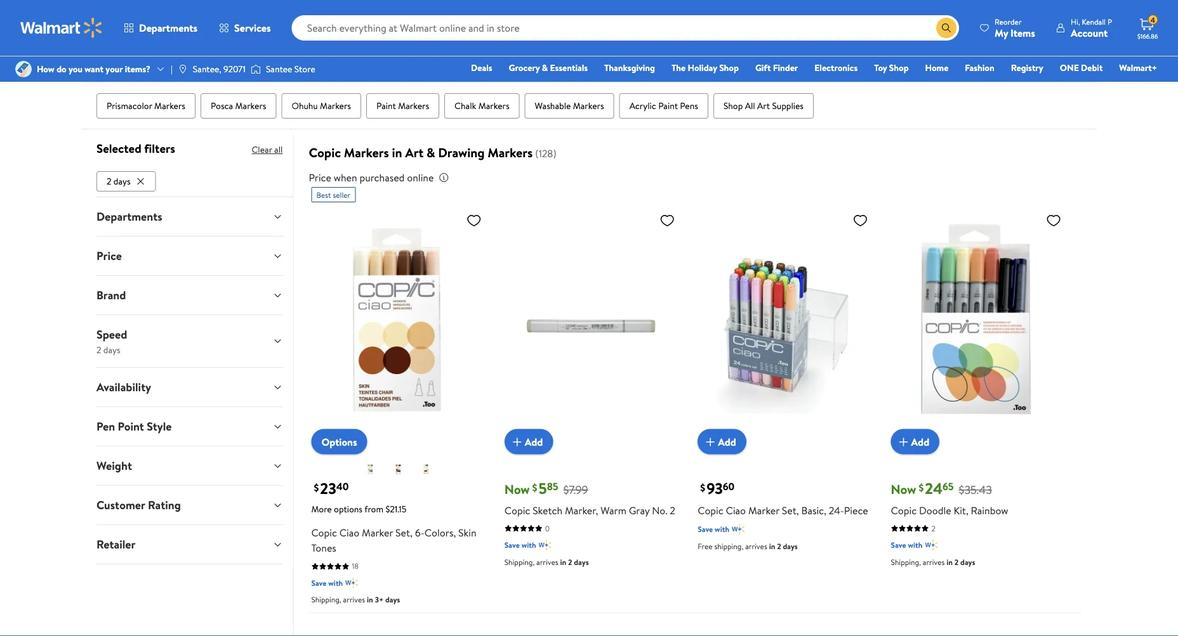 Task type: locate. For each thing, give the bounding box(es) containing it.
1 horizontal spatial |
[[984, 55, 986, 69]]

services button
[[208, 13, 282, 43]]

markers right 'ohuhu' at the top of the page
[[320, 100, 351, 112]]

1 now from the left
[[505, 481, 530, 499]]

filters
[[144, 140, 175, 157]]

more
[[311, 503, 332, 516]]

markers up copic markers in art & drawing markers (128) on the top
[[398, 100, 429, 112]]

2 $ from the left
[[532, 481, 537, 495]]

& right grocery
[[542, 62, 548, 74]]

with up shipping, arrives in 3+ days
[[328, 578, 343, 589]]

85
[[547, 480, 558, 494]]

your
[[106, 63, 123, 75]]

departments down 2 days button
[[96, 209, 162, 225]]

0 horizontal spatial art
[[405, 144, 424, 162]]

add button for $7.99
[[505, 430, 553, 455]]

2 add from the left
[[718, 435, 736, 449]]

all down the posca markers link
[[274, 143, 283, 156]]

1 horizontal spatial shipping,
[[505, 557, 535, 568]]

price up brand
[[96, 248, 122, 264]]

drawing
[[438, 144, 485, 162]]

arrives left 3+
[[343, 595, 365, 606]]

set,
[[782, 504, 799, 518], [396, 526, 413, 540]]

2 down doodle in the right bottom of the page
[[932, 524, 936, 534]]

doodle
[[919, 504, 951, 518]]

free shipping, arrives in 2 days
[[698, 541, 798, 552]]

copic left sketch
[[505, 504, 530, 518]]

add to favorites list, copic ciao marker set, basic, 24-piece image
[[853, 213, 868, 229]]

1 add to cart image from the left
[[510, 435, 525, 450]]

clear all down the posca markers link
[[252, 143, 283, 156]]

walmart plus image down 18
[[345, 577, 358, 590]]

shipping, arrives in 2 days down doodle in the right bottom of the page
[[891, 557, 975, 568]]

| right by
[[984, 55, 986, 69]]

best seller
[[316, 190, 351, 200]]

2 horizontal spatial add button
[[891, 430, 940, 455]]

save with left walmart plus image
[[505, 540, 536, 551]]

1 horizontal spatial ciao
[[726, 504, 746, 518]]

posca
[[211, 100, 233, 112]]

seller
[[333, 190, 351, 200]]

how
[[37, 63, 54, 75]]

santee
[[266, 63, 292, 75]]

1 horizontal spatial set,
[[782, 504, 799, 518]]

save with down doodle in the right bottom of the page
[[891, 540, 923, 551]]

1 $ from the left
[[314, 481, 319, 495]]

purchased
[[360, 171, 405, 185]]

copic ciao marker set, 6-colors, skin tones
[[311, 526, 476, 556]]

arrives down doodle in the right bottom of the page
[[923, 557, 945, 568]]

shipping,
[[714, 541, 744, 552]]

art right "all" on the right of page
[[757, 100, 770, 112]]

walmart plus image up shipping,
[[732, 524, 745, 536]]

days down speed
[[103, 344, 120, 356]]

1 vertical spatial marker
[[362, 526, 393, 540]]

in up purchased
[[392, 144, 402, 162]]

2 right the no.
[[670, 504, 675, 518]]

1 horizontal spatial clear all
[[391, 56, 422, 68]]

$ left 24
[[919, 481, 924, 495]]

add button for 93
[[698, 430, 746, 455]]

marker,
[[565, 504, 598, 518]]

pen
[[96, 419, 115, 435]]

now $ 5 85 $7.99 copic sketch marker, warm gray no. 2
[[505, 478, 675, 518]]

pen point style tab
[[86, 407, 293, 446]]

1 vertical spatial clear all
[[252, 143, 283, 156]]

options
[[334, 503, 363, 516]]

copic for 6-
[[311, 526, 337, 540]]

1 horizontal spatial price
[[309, 171, 331, 185]]

clear all button down the posca markers link
[[252, 140, 283, 160]]

now left 5
[[505, 481, 530, 499]]

copic left doodle in the right bottom of the page
[[891, 504, 917, 518]]

days right 3+
[[385, 595, 400, 606]]

copic up when
[[309, 144, 341, 162]]

santee, 92071
[[193, 63, 246, 75]]

0 vertical spatial price
[[309, 171, 331, 185]]

0 vertical spatial art
[[757, 100, 770, 112]]

add to favorites list, copic ciao marker set, 6-colors, skin tones image
[[466, 213, 482, 229]]

set, inside copic ciao marker set, 6-colors, skin tones
[[396, 526, 413, 540]]

how do you want your items?
[[37, 63, 150, 75]]

1 horizontal spatial add button
[[698, 430, 746, 455]]

$7.99
[[563, 482, 588, 498]]

save with up shipping, arrives in 3+ days
[[311, 578, 343, 589]]

$ left 93
[[700, 481, 705, 495]]

1 vertical spatial &
[[427, 144, 435, 162]]

2 down kit,
[[955, 557, 959, 568]]

markers for prismacolor
[[154, 100, 185, 112]]

marker up free shipping, arrives in 2 days
[[748, 504, 780, 518]]

shipping,
[[505, 557, 535, 568], [891, 557, 921, 568], [311, 595, 341, 606]]

0 vertical spatial all
[[414, 56, 422, 68]]

speed tab
[[86, 315, 293, 367]]

copic
[[309, 144, 341, 162], [505, 504, 530, 518], [698, 504, 724, 518], [891, 504, 917, 518], [311, 526, 337, 540]]

1 vertical spatial departments button
[[86, 197, 293, 236]]

availability tab
[[86, 368, 293, 407]]

markers left (128)
[[488, 144, 533, 162]]

arrives down walmart plus image
[[536, 557, 558, 568]]

applied filters section element
[[96, 140, 175, 157]]

5
[[539, 478, 547, 500]]

add up 60
[[718, 435, 736, 449]]

markers right the washable
[[573, 100, 604, 112]]

 image
[[251, 63, 261, 76], [178, 64, 188, 74]]

now inside now $ 24 65 $35.43 copic doodle kit, rainbow
[[891, 481, 916, 499]]

shipping, for 24
[[891, 557, 921, 568]]

now inside now $ 5 85 $7.99 copic sketch marker, warm gray no. 2
[[505, 481, 530, 499]]

clear all
[[391, 56, 422, 68], [252, 143, 283, 156]]

shipping, down doodle in the right bottom of the page
[[891, 557, 921, 568]]

brand
[[96, 287, 126, 303]]

3 $ from the left
[[700, 481, 705, 495]]

add for $7.99
[[525, 435, 543, 449]]

set, left basic,
[[782, 504, 799, 518]]

$ left the 23
[[314, 481, 319, 495]]

more options from $21.15
[[311, 503, 407, 516]]

$21.15
[[386, 503, 407, 516]]

 image left santee,
[[178, 64, 188, 74]]

price button
[[86, 237, 293, 275]]

ohuhu markers
[[292, 100, 351, 112]]

0 horizontal spatial paint
[[376, 100, 396, 112]]

price inside dropdown button
[[96, 248, 122, 264]]

brand tab
[[86, 276, 293, 315]]

options
[[321, 435, 357, 449]]

4 $ from the left
[[919, 481, 924, 495]]

add up 5
[[525, 435, 543, 449]]

shop right toy
[[889, 62, 909, 74]]

price for price when purchased online
[[309, 171, 331, 185]]

2 add button from the left
[[698, 430, 746, 455]]

days down selected
[[114, 175, 131, 187]]

add for 93
[[718, 435, 736, 449]]

$ inside $ 93 60
[[700, 481, 705, 495]]

essentials
[[550, 62, 588, 74]]

price when purchased online
[[309, 171, 434, 185]]

days down marker,
[[574, 557, 589, 568]]

pen point style
[[96, 419, 172, 435]]

clear
[[391, 56, 412, 68], [252, 143, 272, 156]]

$ left 5
[[532, 481, 537, 495]]

now left 24
[[891, 481, 916, 499]]

departments button
[[113, 13, 208, 43], [86, 197, 293, 236]]

toy
[[874, 62, 887, 74]]

customer
[[96, 498, 145, 513]]

0 horizontal spatial all
[[274, 143, 283, 156]]

ciao down options at left bottom
[[339, 526, 359, 540]]

markers for chalk
[[478, 100, 509, 112]]

walmart plus image down doodle in the right bottom of the page
[[925, 539, 938, 552]]

1 horizontal spatial &
[[542, 62, 548, 74]]

when
[[334, 171, 357, 185]]

markers right prismacolor
[[154, 100, 185, 112]]

1 horizontal spatial add
[[718, 435, 736, 449]]

3 add button from the left
[[891, 430, 940, 455]]

0 vertical spatial clear all button
[[386, 52, 427, 72]]

0 vertical spatial ciao
[[726, 504, 746, 518]]

shop right "holiday"
[[719, 62, 739, 74]]

3 add to cart image from the left
[[896, 435, 911, 450]]

0 horizontal spatial  image
[[178, 64, 188, 74]]

by
[[968, 55, 979, 69]]

in-store button
[[96, 52, 165, 72]]

markers up price when purchased online
[[344, 144, 389, 162]]

in down sketch
[[560, 557, 566, 568]]

ciao inside copic ciao marker set, 6-colors, skin tones
[[339, 526, 359, 540]]

save with up the free
[[698, 524, 729, 535]]

clear all inside sort and filter section element
[[391, 56, 422, 68]]

departments button up store in the left of the page
[[113, 13, 208, 43]]

add to cart image
[[510, 435, 525, 450], [703, 435, 718, 450], [896, 435, 911, 450]]

add button
[[505, 430, 553, 455], [698, 430, 746, 455], [891, 430, 940, 455]]

|
[[984, 55, 986, 69], [171, 63, 173, 75]]

$ inside now $ 24 65 $35.43 copic doodle kit, rainbow
[[919, 481, 924, 495]]

1 add button from the left
[[505, 430, 553, 455]]

clear up paint markers
[[391, 56, 412, 68]]

1 horizontal spatial paint
[[658, 100, 678, 112]]

hi,
[[1071, 16, 1080, 27]]

2 horizontal spatial add to cart image
[[896, 435, 911, 450]]

washable markers
[[535, 100, 604, 112]]

markers
[[154, 100, 185, 112], [235, 100, 266, 112], [320, 100, 351, 112], [398, 100, 429, 112], [478, 100, 509, 112], [573, 100, 604, 112], [344, 144, 389, 162], [488, 144, 533, 162]]

1 horizontal spatial all
[[414, 56, 422, 68]]

grocery
[[509, 62, 540, 74]]

copic ciao marker set, basic, 24-piece
[[698, 504, 868, 518]]

price
[[309, 171, 331, 185], [96, 248, 122, 264]]

Search search field
[[292, 15, 959, 41]]

deals
[[471, 62, 492, 74]]

0 horizontal spatial add to cart image
[[510, 435, 525, 450]]

marker inside copic ciao marker set, 6-colors, skin tones
[[362, 526, 393, 540]]

ciao down 60
[[726, 504, 746, 518]]

set, for 6-
[[396, 526, 413, 540]]

1 horizontal spatial art
[[757, 100, 770, 112]]

1 horizontal spatial shipping, arrives in 2 days
[[891, 557, 975, 568]]

0 horizontal spatial now
[[505, 481, 530, 499]]

2 inside now $ 5 85 $7.99 copic sketch marker, warm gray no. 2
[[670, 504, 675, 518]]

2 down selected
[[107, 175, 111, 187]]

clear all button up paint markers
[[386, 52, 427, 72]]

walmart plus image
[[732, 524, 745, 536], [925, 539, 938, 552], [345, 577, 358, 590]]

3 add from the left
[[911, 435, 929, 449]]

0 vertical spatial clear all
[[391, 56, 422, 68]]

days inside 2 days button
[[114, 175, 131, 187]]

1 shipping, arrives in 2 days from the left
[[505, 557, 589, 568]]

add button up 60
[[698, 430, 746, 455]]

thanksgiving link
[[599, 61, 661, 75]]

clear all up paint markers
[[391, 56, 422, 68]]

availability button
[[86, 368, 293, 407]]

shop
[[719, 62, 739, 74], [889, 62, 909, 74], [724, 100, 743, 112]]

shop all art supplies
[[724, 100, 804, 112]]

add to cart image for $7.99
[[510, 435, 525, 450]]

set, left 6-
[[396, 526, 413, 540]]

2 down speed
[[96, 344, 101, 356]]

2 horizontal spatial add
[[911, 435, 929, 449]]

departments
[[139, 21, 197, 35], [96, 209, 162, 225]]

1 vertical spatial ciao
[[339, 526, 359, 540]]

piece
[[844, 504, 868, 518]]

add button up 24
[[891, 430, 940, 455]]

0 horizontal spatial add button
[[505, 430, 553, 455]]

clear down the posca markers link
[[252, 143, 272, 156]]

services
[[234, 21, 271, 35]]

ciao for copic ciao marker set, basic, 24-piece
[[726, 504, 746, 518]]

1 horizontal spatial add to cart image
[[703, 435, 718, 450]]

selected
[[96, 140, 141, 157]]

0 horizontal spatial set,
[[396, 526, 413, 540]]

copic sketch marker, warm gray no. 2 image
[[505, 208, 680, 445]]

| right store in the left of the page
[[171, 63, 173, 75]]

shipping, down sketch
[[505, 557, 535, 568]]

add button up 5
[[505, 430, 553, 455]]

0 horizontal spatial ciao
[[339, 526, 359, 540]]

save
[[698, 524, 713, 535], [505, 540, 520, 551], [891, 540, 906, 551], [311, 578, 327, 589]]

add up 24
[[911, 435, 929, 449]]

items?
[[125, 63, 150, 75]]

walmart+ link
[[1114, 61, 1163, 75]]

0 vertical spatial clear
[[391, 56, 412, 68]]

0 horizontal spatial clear all button
[[252, 140, 283, 160]]

in down doodle in the right bottom of the page
[[947, 557, 953, 568]]

departments button up price dropdown button
[[86, 197, 293, 236]]

art up online
[[405, 144, 424, 162]]

hi, kendall p account
[[1071, 16, 1112, 40]]

shipping, down tones
[[311, 595, 341, 606]]

2 now from the left
[[891, 481, 916, 499]]

$ inside now $ 5 85 $7.99 copic sketch marker, warm gray no. 2
[[532, 481, 537, 495]]

1 horizontal spatial now
[[891, 481, 916, 499]]

one debit link
[[1054, 61, 1109, 75]]

0 horizontal spatial price
[[96, 248, 122, 264]]

markers right 'posca'
[[235, 100, 266, 112]]

1 vertical spatial clear
[[252, 143, 272, 156]]

price tab
[[86, 237, 293, 275]]

1 horizontal spatial clear
[[391, 56, 412, 68]]

all up paint markers
[[414, 56, 422, 68]]

walmart plus image
[[539, 539, 551, 552]]

shipping, arrives in 2 days down walmart plus image
[[505, 557, 589, 568]]

1 add from the left
[[525, 435, 543, 449]]

now
[[505, 481, 530, 499], [891, 481, 916, 499]]

1 vertical spatial walmart plus image
[[925, 539, 938, 552]]

0 vertical spatial set,
[[782, 504, 799, 518]]

0
[[545, 524, 550, 534]]

0 horizontal spatial marker
[[362, 526, 393, 540]]

 image
[[15, 61, 32, 77]]

warm
[[601, 504, 626, 518]]

1 vertical spatial price
[[96, 248, 122, 264]]

0 horizontal spatial shipping, arrives in 2 days
[[505, 557, 589, 568]]

2 shipping, arrives in 2 days from the left
[[891, 557, 975, 568]]

& up online
[[427, 144, 435, 162]]

2 horizontal spatial shipping,
[[891, 557, 921, 568]]

weight tab
[[86, 447, 293, 485]]

0 horizontal spatial add
[[525, 435, 543, 449]]

price up best
[[309, 171, 331, 185]]

1 horizontal spatial  image
[[251, 63, 261, 76]]

marker for 6-
[[362, 526, 393, 540]]

1 vertical spatial set,
[[396, 526, 413, 540]]

shop all art supplies link
[[713, 93, 814, 119]]

copic up tones
[[311, 526, 337, 540]]

free
[[698, 541, 713, 552]]

2 vertical spatial walmart plus image
[[345, 577, 358, 590]]

1 horizontal spatial marker
[[748, 504, 780, 518]]

ciao
[[726, 504, 746, 518], [339, 526, 359, 540]]

art
[[757, 100, 770, 112], [405, 144, 424, 162]]

the
[[672, 62, 686, 74]]

1 vertical spatial departments
[[96, 209, 162, 225]]

1 horizontal spatial walmart plus image
[[732, 524, 745, 536]]

brand button
[[86, 276, 293, 315]]

copic down 93
[[698, 504, 724, 518]]

 image right 92071
[[251, 63, 261, 76]]

2 add to cart image from the left
[[703, 435, 718, 450]]

marker down from
[[362, 526, 393, 540]]

items
[[1011, 26, 1035, 40]]

markers right 'chalk' at the top left
[[478, 100, 509, 112]]

now $ 24 65 $35.43 copic doodle kit, rainbow
[[891, 478, 1008, 518]]

shipping, arrives in 2 days for 24
[[891, 557, 975, 568]]

0 vertical spatial marker
[[748, 504, 780, 518]]

departments up store in the left of the page
[[139, 21, 197, 35]]

2 horizontal spatial walmart plus image
[[925, 539, 938, 552]]

0 horizontal spatial clear
[[252, 143, 272, 156]]

ad disclaimer and feedback for skylinedisplayad image
[[1072, 15, 1082, 25]]

clear inside sort and filter section element
[[391, 56, 412, 68]]

walmart image
[[20, 18, 103, 38]]

reorder my items
[[995, 16, 1035, 40]]

copic inside copic ciao marker set, 6-colors, skin tones
[[311, 526, 337, 540]]

shipping, arrives in 2 days
[[505, 557, 589, 568], [891, 557, 975, 568]]

0 vertical spatial departments button
[[113, 13, 208, 43]]



Task type: vqa. For each thing, say whether or not it's contained in the screenshot.
$ 23 40
yes



Task type: describe. For each thing, give the bounding box(es) containing it.
 image for santee store
[[251, 63, 261, 76]]

in-store
[[121, 56, 151, 68]]

customer rating tab
[[86, 486, 293, 525]]

no.
[[652, 504, 667, 518]]

0 horizontal spatial |
[[171, 63, 173, 75]]

washable
[[535, 100, 571, 112]]

copic doodle kit, rainbow image
[[891, 208, 1066, 445]]

weight button
[[86, 447, 293, 485]]

days inside the speed 2 days
[[103, 344, 120, 356]]

0 horizontal spatial shipping,
[[311, 595, 341, 606]]

markers for ohuhu
[[320, 100, 351, 112]]

weight
[[96, 458, 132, 474]]

copic for basic,
[[698, 504, 724, 518]]

0 horizontal spatial walmart plus image
[[345, 577, 358, 590]]

santee store
[[266, 63, 315, 75]]

marker for basic,
[[748, 504, 780, 518]]

electronics link
[[809, 61, 863, 75]]

price for price
[[96, 248, 122, 264]]

now for 5
[[505, 481, 530, 499]]

1 vertical spatial clear all button
[[252, 140, 283, 160]]

copic inside now $ 5 85 $7.99 copic sketch marker, warm gray no. 2
[[505, 504, 530, 518]]

fashion link
[[959, 61, 1000, 75]]

home link
[[920, 61, 954, 75]]

sort and filter section element
[[81, 42, 1097, 83]]

shipping, arrives in 3+ days
[[311, 595, 400, 606]]

with left walmart plus image
[[522, 540, 536, 551]]

shipping, arrives in 2 days for 5
[[505, 557, 589, 568]]

with up shipping,
[[715, 524, 729, 535]]

copic for &
[[309, 144, 341, 162]]

6-
[[415, 526, 425, 540]]

pen point style button
[[86, 407, 293, 446]]

washable markers link
[[525, 93, 614, 119]]

1 paint from the left
[[376, 100, 396, 112]]

set, for basic,
[[782, 504, 799, 518]]

basic,
[[801, 504, 827, 518]]

markers for washable
[[573, 100, 604, 112]]

paint markers
[[376, 100, 429, 112]]

all inside sort and filter section element
[[414, 56, 422, 68]]

acrylic
[[630, 100, 656, 112]]

0 vertical spatial &
[[542, 62, 548, 74]]

24-
[[829, 504, 844, 518]]

posca markers link
[[201, 93, 276, 119]]

brights image
[[363, 462, 378, 477]]

1 horizontal spatial clear all button
[[386, 52, 427, 72]]

online
[[407, 171, 434, 185]]

in-
[[121, 56, 131, 68]]

days down 'copic ciao marker set, basic, 24-piece'
[[783, 541, 798, 552]]

in down 'copic ciao marker set, basic, 24-piece'
[[769, 541, 775, 552]]

kit,
[[954, 504, 969, 518]]

electronics
[[815, 62, 858, 74]]

retailer button
[[86, 525, 293, 564]]

in left 3+
[[367, 595, 373, 606]]

all
[[745, 100, 755, 112]]

$ inside '$ 23 40'
[[314, 481, 319, 495]]

 image for santee, 92071
[[178, 64, 188, 74]]

0 horizontal spatial clear all
[[252, 143, 283, 156]]

4
[[1151, 14, 1155, 25]]

sketch
[[533, 504, 562, 518]]

finder
[[773, 62, 798, 74]]

thanksgiving
[[604, 62, 655, 74]]

copic markers in art & drawing markers (128)
[[309, 144, 556, 162]]

2 down marker,
[[568, 557, 572, 568]]

skin
[[458, 526, 476, 540]]

copic ciao marker set, basic, 24-piece image
[[698, 208, 873, 445]]

markers for posca
[[235, 100, 266, 112]]

1 vertical spatial art
[[405, 144, 424, 162]]

add to favorites list, copic sketch marker, warm gray no. 2 image
[[660, 213, 675, 229]]

account
[[1071, 26, 1108, 40]]

| inside sort and filter section element
[[984, 55, 986, 69]]

prismacolor
[[107, 100, 152, 112]]

toy shop link
[[869, 61, 915, 75]]

departments inside tab
[[96, 209, 162, 225]]

prismacolor markers
[[107, 100, 185, 112]]

shipping, for 5
[[505, 557, 535, 568]]

2 inside button
[[107, 175, 111, 187]]

40
[[336, 480, 349, 494]]

markers for paint
[[398, 100, 429, 112]]

best
[[316, 190, 331, 200]]

chalk markers link
[[444, 93, 520, 119]]

2 down 'copic ciao marker set, basic, 24-piece'
[[777, 541, 781, 552]]

options link
[[311, 430, 367, 455]]

customer rating button
[[86, 486, 293, 525]]

ciao for copic ciao marker set, 6-colors, skin tones
[[339, 526, 359, 540]]

1 vertical spatial all
[[274, 143, 283, 156]]

copic ciao marker set, 6-colors, skin tones image
[[311, 208, 487, 445]]

gift finder
[[755, 62, 798, 74]]

markers for copic
[[344, 144, 389, 162]]

grocery & essentials link
[[503, 61, 594, 75]]

point
[[118, 419, 144, 435]]

add to cart image for 93
[[703, 435, 718, 450]]

availability
[[96, 379, 151, 395]]

rating
[[148, 498, 181, 513]]

skin image
[[419, 462, 434, 477]]

0 horizontal spatial &
[[427, 144, 435, 162]]

selected filters
[[96, 140, 175, 157]]

p
[[1108, 16, 1112, 27]]

retailer tab
[[86, 525, 293, 564]]

$166.86
[[1138, 32, 1158, 40]]

days down kit,
[[961, 557, 975, 568]]

with down doodle in the right bottom of the page
[[908, 540, 923, 551]]

0 vertical spatial departments
[[139, 21, 197, 35]]

add to favorites list, copic doodle kit, rainbow image
[[1046, 213, 1061, 229]]

you
[[69, 63, 82, 75]]

colors,
[[425, 526, 456, 540]]

home
[[925, 62, 949, 74]]

0 vertical spatial walmart plus image
[[732, 524, 745, 536]]

legal information image
[[439, 173, 449, 183]]

primary image
[[391, 462, 406, 477]]

style
[[147, 419, 172, 435]]

shop left "all" on the right of page
[[724, 100, 743, 112]]

2 inside the speed 2 days
[[96, 344, 101, 356]]

arrives right shipping,
[[745, 541, 767, 552]]

(128)
[[535, 147, 556, 161]]

2 days button
[[96, 171, 156, 192]]

2 paint from the left
[[658, 100, 678, 112]]

sort
[[947, 55, 966, 69]]

search icon image
[[941, 23, 952, 33]]

pens
[[680, 100, 698, 112]]

holiday
[[688, 62, 717, 74]]

now for 24
[[891, 481, 916, 499]]

sponsored
[[1034, 15, 1069, 26]]

$ 93 60
[[700, 478, 735, 500]]

want
[[85, 63, 103, 75]]

the holiday shop
[[672, 62, 739, 74]]

65
[[943, 480, 954, 494]]

chalk markers
[[455, 100, 509, 112]]

3+
[[375, 595, 384, 606]]

customer rating
[[96, 498, 181, 513]]

walmart+
[[1119, 62, 1157, 74]]

60
[[723, 480, 735, 494]]

speed
[[96, 327, 127, 343]]

2 days list item
[[96, 169, 158, 192]]

departments tab
[[86, 197, 293, 236]]

add button for $35.43
[[891, 430, 940, 455]]

store
[[294, 63, 315, 75]]

supplies
[[772, 100, 804, 112]]

2 days
[[107, 175, 131, 187]]

add to cart image for $35.43
[[896, 435, 911, 450]]

copic inside now $ 24 65 $35.43 copic doodle kit, rainbow
[[891, 504, 917, 518]]

toy shop
[[874, 62, 909, 74]]

ohuhu markers link
[[282, 93, 361, 119]]

deals link
[[465, 61, 498, 75]]

Walmart Site-Wide search field
[[292, 15, 959, 41]]

add for $35.43
[[911, 435, 929, 449]]



